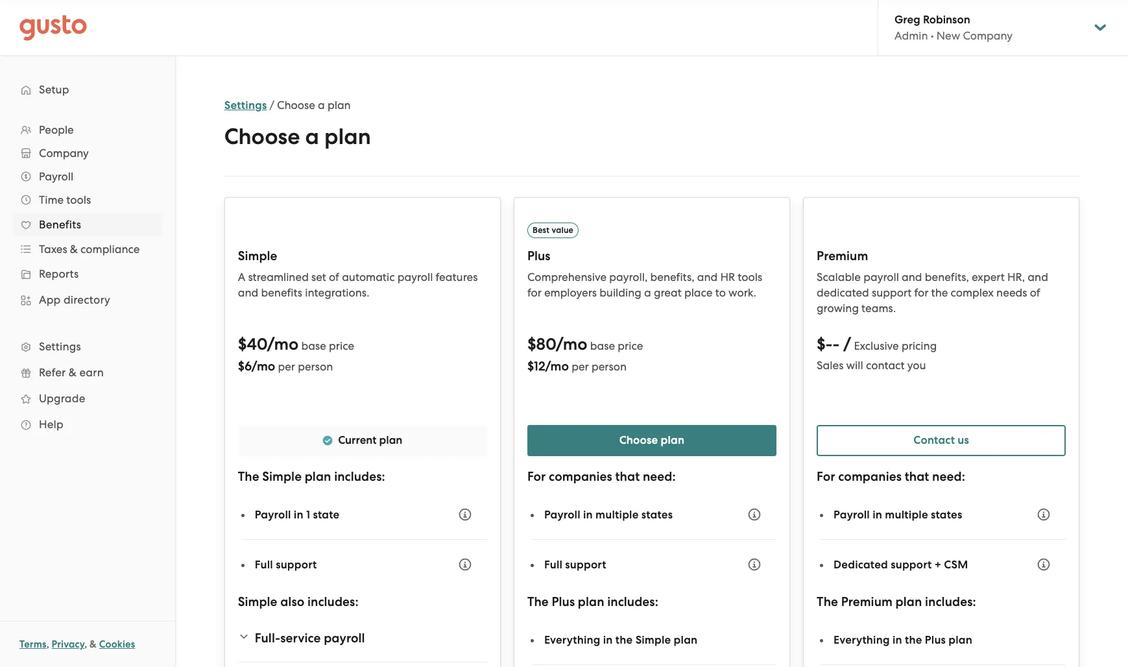 Task type: vqa. For each thing, say whether or not it's contained in the screenshot.
Add Company
no



Task type: locate. For each thing, give the bounding box(es) containing it.
full support for 80
[[545, 558, 607, 572]]

1 horizontal spatial full support
[[545, 558, 607, 572]]

1 horizontal spatial /
[[844, 334, 852, 354]]

1 horizontal spatial need:
[[933, 469, 966, 484]]

choose plan button
[[528, 425, 777, 456]]

list for $
[[532, 665, 777, 667]]

features
[[436, 271, 478, 284]]

price inside $ 80 /mo base price $ 12 /mo per person
[[618, 340, 644, 353]]

1 horizontal spatial for
[[817, 469, 836, 484]]

settings link up refer & earn link
[[13, 335, 162, 358]]

full up the plus plan includes:
[[545, 558, 563, 572]]

1 horizontal spatial person
[[592, 360, 627, 373]]

growing
[[817, 302, 859, 315]]

list containing people
[[0, 118, 175, 438]]

1 per from the left
[[278, 360, 295, 373]]

everything down the plus plan includes:
[[545, 633, 601, 647]]

for
[[528, 469, 546, 484], [817, 469, 836, 484]]

upgrade
[[39, 392, 85, 405]]

companies
[[549, 469, 613, 484], [839, 469, 902, 484]]

includes: down "current"
[[334, 469, 385, 484]]

full up simple also includes:
[[255, 558, 273, 572]]

company button
[[13, 142, 162, 165]]

1 that from the left
[[616, 469, 640, 484]]

2 horizontal spatial list
[[821, 665, 1067, 667]]

1 horizontal spatial per
[[572, 360, 589, 373]]

reports link
[[13, 262, 162, 286]]

the plus plan includes:
[[528, 595, 659, 610]]

for for -
[[817, 469, 836, 484]]

1 for from the left
[[528, 469, 546, 484]]

premium down dedicated
[[842, 595, 893, 610]]

payroll in 1 state
[[255, 508, 340, 522]]

1 horizontal spatial companies
[[839, 469, 902, 484]]

$ 40 /mo base price $ 6 /mo per person
[[238, 334, 354, 374]]

/
[[270, 99, 275, 112], [844, 334, 852, 354]]

2 for companies that need: from the left
[[817, 469, 966, 484]]

payroll for 80
[[545, 508, 581, 522]]

price inside $ 40 /mo base price $ 6 /mo per person
[[329, 340, 354, 353]]

for
[[528, 286, 542, 299], [915, 286, 929, 299]]

&
[[70, 243, 78, 256], [69, 366, 77, 379], [90, 639, 97, 650]]

& inside dropdown button
[[70, 243, 78, 256]]

0 horizontal spatial multiple
[[596, 508, 639, 522]]

1 horizontal spatial benefits,
[[926, 271, 970, 284]]

includes: right also
[[308, 595, 359, 610]]

comprehensive
[[528, 271, 607, 284]]

2 need: from the left
[[933, 469, 966, 484]]

that for /
[[905, 469, 930, 484]]

2 horizontal spatial plus
[[926, 633, 947, 647]]

that down choose plan button
[[616, 469, 640, 484]]

1 states from the left
[[642, 508, 673, 522]]

0 vertical spatial a
[[318, 99, 325, 112]]

per inside $ 80 /mo base price $ 12 /mo per person
[[572, 360, 589, 373]]

1 base from the left
[[302, 340, 326, 353]]

0 horizontal spatial full support
[[255, 558, 317, 572]]

1 vertical spatial /
[[844, 334, 852, 354]]

1 full support from the left
[[255, 558, 317, 572]]

need: for /
[[933, 469, 966, 484]]

1 horizontal spatial payroll in multiple states
[[834, 508, 963, 522]]

company inside 'greg robinson admin • new company'
[[964, 29, 1013, 42]]

0 vertical spatial settings link
[[224, 99, 267, 112]]

support left the +
[[892, 558, 933, 572]]

1 vertical spatial settings
[[39, 340, 81, 353]]

for inside 'comprehensive payroll, benefits, and hr tools for employers building a great place to work.'
[[528, 286, 542, 299]]

0 horizontal spatial benefits,
[[651, 271, 695, 284]]

great
[[654, 286, 682, 299]]

earn
[[79, 366, 104, 379]]

need: down the contact us button
[[933, 469, 966, 484]]

0 horizontal spatial companies
[[549, 469, 613, 484]]

includes: up everything in the simple plan
[[608, 595, 659, 610]]

a
[[238, 271, 246, 284]]

0 horizontal spatial per
[[278, 360, 295, 373]]

2 benefits, from the left
[[926, 271, 970, 284]]

payroll,
[[610, 271, 648, 284]]

& for compliance
[[70, 243, 78, 256]]

the
[[932, 286, 949, 299], [616, 633, 633, 647], [906, 633, 923, 647]]

1 horizontal spatial payroll
[[398, 271, 433, 284]]

payroll in multiple states for /mo
[[545, 508, 673, 522]]

simple
[[238, 249, 278, 264], [262, 469, 302, 484], [238, 595, 278, 610], [636, 633, 672, 647]]

/mo down 40
[[252, 359, 275, 374]]

gusto navigation element
[[0, 56, 175, 458]]

per for 80
[[572, 360, 589, 373]]

1 payroll in multiple states from the left
[[545, 508, 673, 522]]

a left "great"
[[645, 286, 652, 299]]

everything in the simple plan
[[545, 633, 698, 647]]

, left cookies
[[85, 639, 87, 650]]

multiple
[[596, 508, 639, 522], [886, 508, 929, 522]]

1 horizontal spatial company
[[964, 29, 1013, 42]]

admin
[[895, 29, 929, 42]]

1 horizontal spatial everything
[[834, 633, 891, 647]]

csm
[[945, 558, 969, 572]]

greg robinson admin • new company
[[895, 13, 1013, 42]]

0 horizontal spatial base
[[302, 340, 326, 353]]

& left earn
[[69, 366, 77, 379]]

of inside scalable payroll and benefits, expert hr, and dedicated support for the complex needs of growing teams.
[[1031, 286, 1041, 299]]

payroll
[[398, 271, 433, 284], [864, 271, 900, 284], [324, 631, 365, 646]]

2 everything from the left
[[834, 633, 891, 647]]

per
[[278, 360, 295, 373], [572, 360, 589, 373]]

0 vertical spatial settings
[[224, 99, 267, 112]]

2 vertical spatial &
[[90, 639, 97, 650]]

1 vertical spatial tools
[[738, 271, 763, 284]]

2 for from the left
[[817, 469, 836, 484]]

settings up choose a plan
[[224, 99, 267, 112]]

choose inside button
[[620, 434, 658, 447]]

payroll right the service
[[324, 631, 365, 646]]

for inside scalable payroll and benefits, expert hr, and dedicated support for the complex needs of growing teams.
[[915, 286, 929, 299]]

the down the plus plan includes:
[[616, 633, 633, 647]]

1 horizontal spatial that
[[905, 469, 930, 484]]

base
[[302, 340, 326, 353], [591, 340, 616, 353]]

for companies that need: for /
[[817, 469, 966, 484]]

upgrade link
[[13, 387, 162, 410]]

settings up refer on the left bottom of page
[[39, 340, 81, 353]]

2 vertical spatial plus
[[926, 633, 947, 647]]

& right taxes
[[70, 243, 78, 256]]

settings for settings
[[39, 340, 81, 353]]

for companies that need: for /mo
[[528, 469, 676, 484]]

support up the plus plan includes:
[[566, 558, 607, 572]]

0 vertical spatial premium
[[817, 249, 869, 264]]

2 states from the left
[[932, 508, 963, 522]]

company inside dropdown button
[[39, 147, 89, 160]]

2 full from the left
[[545, 558, 563, 572]]

1 vertical spatial of
[[1031, 286, 1041, 299]]

0 horizontal spatial payroll
[[324, 631, 365, 646]]

1 horizontal spatial base
[[591, 340, 616, 353]]

of right the needs
[[1031, 286, 1041, 299]]

1 price from the left
[[329, 340, 354, 353]]

1 horizontal spatial states
[[932, 508, 963, 522]]

streamlined
[[248, 271, 309, 284]]

/mo down benefits
[[267, 334, 299, 354]]

of
[[329, 271, 339, 284], [1031, 286, 1041, 299]]

price down integrations.
[[329, 340, 354, 353]]

1 for companies that need: from the left
[[528, 469, 676, 484]]

settings link up choose a plan
[[224, 99, 267, 112]]

you
[[908, 359, 927, 372]]

current
[[338, 434, 377, 447]]

0 horizontal spatial the
[[238, 469, 259, 484]]

support up teams.
[[872, 286, 912, 299]]

taxes & compliance
[[39, 243, 140, 256]]

per right 12
[[572, 360, 589, 373]]

tools up work.
[[738, 271, 763, 284]]

that down contact
[[905, 469, 930, 484]]

support for -
[[892, 558, 933, 572]]

1 full from the left
[[255, 558, 273, 572]]

2 , from the left
[[85, 639, 87, 650]]

for companies that need: down choose plan button
[[528, 469, 676, 484]]

2 horizontal spatial the
[[932, 286, 949, 299]]

for for 80
[[528, 469, 546, 484]]

support
[[872, 286, 912, 299], [276, 558, 317, 572], [566, 558, 607, 572], [892, 558, 933, 572]]

price down building
[[618, 340, 644, 353]]

6
[[245, 359, 252, 374]]

states for /
[[932, 508, 963, 522]]

2 payroll in multiple states from the left
[[834, 508, 963, 522]]

1 for from the left
[[528, 286, 542, 299]]

0 horizontal spatial states
[[642, 508, 673, 522]]

1 everything from the left
[[545, 633, 601, 647]]

app directory link
[[13, 288, 162, 312]]

taxes
[[39, 243, 67, 256]]

of right set
[[329, 271, 339, 284]]

2 base from the left
[[591, 340, 616, 353]]

service
[[281, 631, 321, 646]]

cookies
[[99, 639, 135, 650]]

1 horizontal spatial tools
[[738, 271, 763, 284]]

1 person from the left
[[298, 360, 333, 373]]

for companies that need: down contact
[[817, 469, 966, 484]]

for down comprehensive
[[528, 286, 542, 299]]

states
[[642, 508, 673, 522], [932, 508, 963, 522]]

choose plan
[[620, 434, 685, 447]]

$
[[238, 334, 247, 354], [528, 334, 537, 354], [238, 359, 245, 374], [528, 359, 534, 374]]

12
[[534, 359, 546, 374]]

0 horizontal spatial /
[[270, 99, 275, 112]]

0 horizontal spatial for
[[528, 469, 546, 484]]

0 horizontal spatial of
[[329, 271, 339, 284]]

2 for from the left
[[915, 286, 929, 299]]

1
[[306, 508, 310, 522]]

full-service payroll
[[255, 631, 365, 646]]

in
[[294, 508, 304, 522], [584, 508, 593, 522], [873, 508, 883, 522], [604, 633, 613, 647], [893, 633, 903, 647]]

0 vertical spatial &
[[70, 243, 78, 256]]

0 horizontal spatial that
[[616, 469, 640, 484]]

1 horizontal spatial the
[[906, 633, 923, 647]]

dedicated
[[834, 558, 889, 572]]

2 that from the left
[[905, 469, 930, 484]]

tools down payroll dropdown button
[[66, 193, 91, 206]]

1 vertical spatial choose
[[224, 123, 300, 150]]

company right new
[[964, 29, 1013, 42]]

person inside $ 40 /mo base price $ 6 /mo per person
[[298, 360, 333, 373]]

$-
[[817, 334, 833, 354]]

full for 40
[[255, 558, 273, 572]]

0 horizontal spatial for
[[528, 286, 542, 299]]

compliance
[[81, 243, 140, 256]]

0 horizontal spatial ,
[[47, 639, 49, 650]]

2 multiple from the left
[[886, 508, 929, 522]]

base inside $ 40 /mo base price $ 6 /mo per person
[[302, 340, 326, 353]]

0 horizontal spatial plus
[[528, 249, 551, 264]]

/ up choose a plan
[[270, 99, 275, 112]]

the for /mo
[[616, 633, 633, 647]]

2 horizontal spatial the
[[817, 595, 839, 610]]

2 price from the left
[[618, 340, 644, 353]]

0 horizontal spatial payroll in multiple states
[[545, 508, 673, 522]]

payroll left features
[[398, 271, 433, 284]]

1 horizontal spatial for companies that need:
[[817, 469, 966, 484]]

includes: for the plus plan includes:
[[608, 595, 659, 610]]

and
[[698, 271, 718, 284], [902, 271, 923, 284], [1029, 271, 1049, 284], [238, 286, 259, 299]]

1 horizontal spatial multiple
[[886, 508, 929, 522]]

cookies button
[[99, 637, 135, 652]]

0 vertical spatial plus
[[528, 249, 551, 264]]

in for 80
[[584, 508, 593, 522]]

0 vertical spatial /
[[270, 99, 275, 112]]

the for /
[[906, 633, 923, 647]]

time tools
[[39, 193, 91, 206]]

hr,
[[1008, 271, 1026, 284]]

terms
[[19, 639, 47, 650]]

settings
[[224, 99, 267, 112], [39, 340, 81, 353]]

taxes & compliance button
[[13, 238, 162, 261]]

& left cookies
[[90, 639, 97, 650]]

1 horizontal spatial settings link
[[224, 99, 267, 112]]

0 horizontal spatial person
[[298, 360, 333, 373]]

0 horizontal spatial everything
[[545, 633, 601, 647]]

0 horizontal spatial price
[[329, 340, 354, 353]]

/ right -
[[844, 334, 852, 354]]

0 vertical spatial tools
[[66, 193, 91, 206]]

2 person from the left
[[592, 360, 627, 373]]

2 full support from the left
[[545, 558, 607, 572]]

benefits, up 'complex'
[[926, 271, 970, 284]]

includes: down csm
[[926, 595, 977, 610]]

0 horizontal spatial settings
[[39, 340, 81, 353]]

, left privacy link
[[47, 639, 49, 650]]

full support up also
[[255, 558, 317, 572]]

settings inside list
[[39, 340, 81, 353]]

payroll inside dropdown button
[[324, 631, 365, 646]]

0 vertical spatial company
[[964, 29, 1013, 42]]

payroll in multiple states
[[545, 508, 673, 522], [834, 508, 963, 522]]

a down settings / choose a plan
[[305, 123, 319, 150]]

1 benefits, from the left
[[651, 271, 695, 284]]

1 horizontal spatial plus
[[552, 595, 575, 610]]

multiple for /mo
[[596, 508, 639, 522]]

scalable
[[817, 271, 861, 284]]

1 horizontal spatial the
[[528, 595, 549, 610]]

plan
[[328, 99, 351, 112], [325, 123, 371, 150], [379, 434, 403, 447], [661, 434, 685, 447], [305, 469, 331, 484], [578, 595, 605, 610], [896, 595, 923, 610], [674, 633, 698, 647], [949, 633, 973, 647]]

base inside $ 80 /mo base price $ 12 /mo per person
[[591, 340, 616, 353]]

new
[[937, 29, 961, 42]]

a inside 'comprehensive payroll, benefits, and hr tools for employers building a great place to work.'
[[645, 286, 652, 299]]

/mo down 80
[[546, 359, 569, 374]]

need: for /mo
[[643, 469, 676, 484]]

per right 6
[[278, 360, 295, 373]]

need: down choose plan button
[[643, 469, 676, 484]]

1 multiple from the left
[[596, 508, 639, 522]]

best
[[533, 225, 550, 235]]

1 horizontal spatial full
[[545, 558, 563, 572]]

everything for /
[[834, 633, 891, 647]]

full support up the plus plan includes:
[[545, 558, 607, 572]]

list
[[0, 118, 175, 438], [532, 665, 777, 667], [821, 665, 1067, 667]]

that for /mo
[[616, 469, 640, 484]]

full support for 40
[[255, 558, 317, 572]]

1 vertical spatial company
[[39, 147, 89, 160]]

payroll up teams.
[[864, 271, 900, 284]]

company down people at the left top of the page
[[39, 147, 89, 160]]

1 horizontal spatial settings
[[224, 99, 267, 112]]

includes:
[[334, 469, 385, 484], [308, 595, 359, 610], [608, 595, 659, 610], [926, 595, 977, 610]]

the down 'the premium plan includes:'
[[906, 633, 923, 647]]

premium
[[817, 249, 869, 264], [842, 595, 893, 610]]

hr
[[721, 271, 736, 284]]

premium up scalable
[[817, 249, 869, 264]]

1 horizontal spatial ,
[[85, 639, 87, 650]]

setup link
[[13, 78, 162, 101]]

1 companies from the left
[[549, 469, 613, 484]]

full support
[[255, 558, 317, 572], [545, 558, 607, 572]]

plan inside choose plan button
[[661, 434, 685, 447]]

and inside the a streamlined set of automatic payroll features and benefits integrations.
[[238, 286, 259, 299]]

2 vertical spatial choose
[[620, 434, 658, 447]]

the for $-
[[817, 595, 839, 610]]

0 horizontal spatial full
[[255, 558, 273, 572]]

person inside $ 80 /mo base price $ 12 /mo per person
[[592, 360, 627, 373]]

a up choose a plan
[[318, 99, 325, 112]]

base down building
[[591, 340, 616, 353]]

support for 80
[[566, 558, 607, 572]]

1 vertical spatial settings link
[[13, 335, 162, 358]]

1 horizontal spatial for
[[915, 286, 929, 299]]

0 horizontal spatial the
[[616, 633, 633, 647]]

0 horizontal spatial tools
[[66, 193, 91, 206]]

0 horizontal spatial need:
[[643, 469, 676, 484]]

1 vertical spatial &
[[69, 366, 77, 379]]

payroll for -
[[834, 508, 871, 522]]

base right 40
[[302, 340, 326, 353]]

1 horizontal spatial of
[[1031, 286, 1041, 299]]

for left 'complex'
[[915, 286, 929, 299]]

dedicated
[[817, 286, 870, 299]]

benefits, up "great"
[[651, 271, 695, 284]]

support up simple also includes:
[[276, 558, 317, 572]]

per inside $ 40 /mo base price $ 6 /mo per person
[[278, 360, 295, 373]]

for companies that need:
[[528, 469, 676, 484], [817, 469, 966, 484]]

terms , privacy , & cookies
[[19, 639, 135, 650]]

2 vertical spatial a
[[645, 286, 652, 299]]

1 horizontal spatial list
[[532, 665, 777, 667]]

0 horizontal spatial company
[[39, 147, 89, 160]]

the left 'complex'
[[932, 286, 949, 299]]

payroll
[[39, 170, 73, 183], [255, 508, 291, 522], [545, 508, 581, 522], [834, 508, 871, 522]]

2 companies from the left
[[839, 469, 902, 484]]

2 per from the left
[[572, 360, 589, 373]]

0 horizontal spatial for companies that need:
[[528, 469, 676, 484]]

1 horizontal spatial price
[[618, 340, 644, 353]]

0 horizontal spatial list
[[0, 118, 175, 438]]

everything down 'the premium plan includes:'
[[834, 633, 891, 647]]

sales
[[817, 359, 844, 372]]

1 need: from the left
[[643, 469, 676, 484]]

people
[[39, 123, 74, 136]]

1 vertical spatial plus
[[552, 595, 575, 610]]

everything
[[545, 633, 601, 647], [834, 633, 891, 647]]

in for 40
[[294, 508, 304, 522]]

2 horizontal spatial payroll
[[864, 271, 900, 284]]

80
[[537, 334, 556, 354]]

0 vertical spatial of
[[329, 271, 339, 284]]

building
[[600, 286, 642, 299]]

0 vertical spatial choose
[[277, 99, 315, 112]]



Task type: describe. For each thing, give the bounding box(es) containing it.
the inside scalable payroll and benefits, expert hr, and dedicated support for the complex needs of growing teams.
[[932, 286, 949, 299]]

support for 40
[[276, 558, 317, 572]]

list for $-
[[821, 665, 1067, 667]]

person for 40
[[298, 360, 333, 373]]

full for 80
[[545, 558, 563, 572]]

payroll for 40
[[255, 508, 291, 522]]

/mo down the employers
[[556, 334, 588, 354]]

payroll inside scalable payroll and benefits, expert hr, and dedicated support for the complex needs of growing teams.
[[864, 271, 900, 284]]

includes: for the simple plan includes:
[[334, 469, 385, 484]]

terms link
[[19, 639, 47, 650]]

full-service payroll button
[[238, 623, 487, 654]]

/ inside settings / choose a plan
[[270, 99, 275, 112]]

current plan
[[338, 434, 403, 447]]

plan inside settings / choose a plan
[[328, 99, 351, 112]]

payroll in multiple states for /
[[834, 508, 963, 522]]

1 , from the left
[[47, 639, 49, 650]]

will
[[847, 359, 864, 372]]

automatic
[[342, 271, 395, 284]]

settings for settings / choose a plan
[[224, 99, 267, 112]]

greg
[[895, 13, 921, 27]]

us
[[958, 434, 970, 447]]

also
[[281, 595, 305, 610]]

refer
[[39, 366, 66, 379]]

everything in the plus plan
[[834, 633, 973, 647]]

choose for choose plan
[[620, 434, 658, 447]]

in for -
[[873, 508, 883, 522]]

state
[[313, 508, 340, 522]]

privacy link
[[52, 639, 85, 650]]

to
[[716, 286, 726, 299]]

people button
[[13, 118, 162, 142]]

exclusive
[[855, 340, 900, 353]]

work.
[[729, 286, 757, 299]]

payroll inside the a streamlined set of automatic payroll features and benefits integrations.
[[398, 271, 433, 284]]

base for 40
[[302, 340, 326, 353]]

needs
[[997, 286, 1028, 299]]

home image
[[19, 15, 87, 41]]

simple also includes:
[[238, 595, 359, 610]]

pricing
[[902, 340, 938, 353]]

choose a plan
[[224, 123, 371, 150]]

robinson
[[924, 13, 971, 27]]

benefits, inside 'comprehensive payroll, benefits, and hr tools for employers building a great place to work.'
[[651, 271, 695, 284]]

1 vertical spatial premium
[[842, 595, 893, 610]]

scalable payroll and benefits, expert hr, and dedicated support for the complex needs of growing teams.
[[817, 271, 1049, 315]]

support inside scalable payroll and benefits, expert hr, and dedicated support for the complex needs of growing teams.
[[872, 286, 912, 299]]

1 vertical spatial a
[[305, 123, 319, 150]]

tools inside dropdown button
[[66, 193, 91, 206]]

value
[[552, 225, 574, 235]]

expert
[[973, 271, 1005, 284]]

price for 40
[[329, 340, 354, 353]]

benefits link
[[13, 213, 162, 236]]

complex
[[951, 286, 994, 299]]

best value
[[533, 225, 574, 235]]

tools inside 'comprehensive payroll, benefits, and hr tools for employers building a great place to work.'
[[738, 271, 763, 284]]

benefits, inside scalable payroll and benefits, expert hr, and dedicated support for the complex needs of growing teams.
[[926, 271, 970, 284]]

help link
[[13, 413, 162, 436]]

per for 40
[[278, 360, 295, 373]]

and inside 'comprehensive payroll, benefits, and hr tools for employers building a great place to work.'
[[698, 271, 718, 284]]

place
[[685, 286, 713, 299]]

refer & earn
[[39, 366, 104, 379]]

integrations.
[[305, 286, 370, 299]]

of inside the a streamlined set of automatic payroll features and benefits integrations.
[[329, 271, 339, 284]]

+
[[935, 558, 942, 572]]

choose for choose a plan
[[224, 123, 300, 150]]

payroll inside dropdown button
[[39, 170, 73, 183]]

the for $
[[528, 595, 549, 610]]

companies for /mo
[[549, 469, 613, 484]]

app directory
[[39, 293, 110, 306]]

payroll button
[[13, 165, 162, 188]]

time tools button
[[13, 188, 162, 212]]

directory
[[64, 293, 110, 306]]

reports
[[39, 267, 79, 280]]

a streamlined set of automatic payroll features and benefits integrations.
[[238, 271, 478, 299]]

the premium plan includes:
[[817, 595, 977, 610]]

person for 80
[[592, 360, 627, 373]]

teams.
[[862, 302, 897, 315]]

benefits
[[39, 218, 81, 231]]

contact
[[914, 434, 956, 447]]

comprehensive payroll, benefits, and hr tools for employers building a great place to work.
[[528, 271, 763, 299]]

settings / choose a plan
[[224, 99, 351, 112]]

app
[[39, 293, 61, 306]]

base for 80
[[591, 340, 616, 353]]

contact us button
[[817, 425, 1067, 456]]

0 horizontal spatial settings link
[[13, 335, 162, 358]]

the simple plan includes:
[[238, 469, 385, 484]]

dedicated support + csm
[[834, 558, 969, 572]]

/ inside $-- / exclusive pricing sales will contact you
[[844, 334, 852, 354]]

full-
[[255, 631, 281, 646]]

40
[[247, 334, 267, 354]]

states for /mo
[[642, 508, 673, 522]]

companies for /
[[839, 469, 902, 484]]

everything for /mo
[[545, 633, 601, 647]]

help
[[39, 418, 64, 431]]

privacy
[[52, 639, 85, 650]]

contact
[[867, 359, 905, 372]]

price for 80
[[618, 340, 644, 353]]

$-- / exclusive pricing sales will contact you
[[817, 334, 938, 372]]

choose inside settings / choose a plan
[[277, 99, 315, 112]]

employers
[[545, 286, 597, 299]]

a inside settings / choose a plan
[[318, 99, 325, 112]]

multiple for /
[[886, 508, 929, 522]]

-
[[833, 334, 840, 354]]

benefits
[[261, 286, 303, 299]]

& for earn
[[69, 366, 77, 379]]

set
[[312, 271, 326, 284]]

includes: for the premium plan includes:
[[926, 595, 977, 610]]



